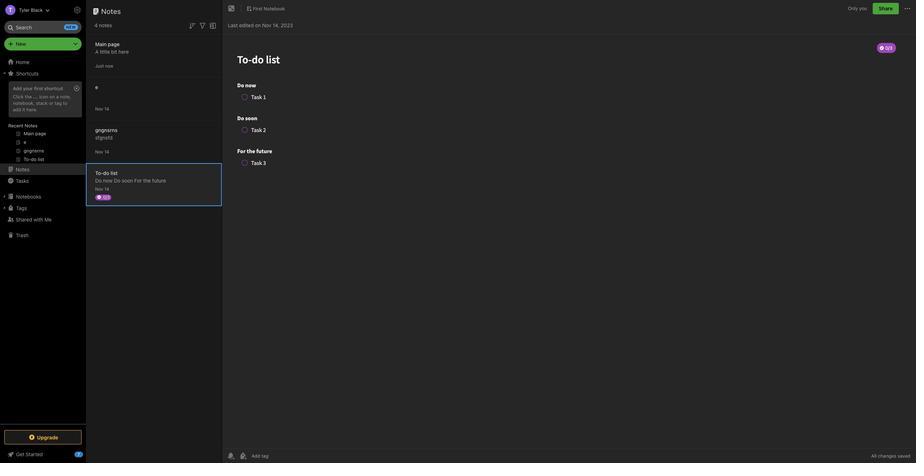 Task type: describe. For each thing, give the bounding box(es) containing it.
notebook,
[[13, 100, 35, 106]]

new
[[66, 25, 76, 29]]

here
[[119, 48, 129, 55]]

main page a little bit here
[[95, 41, 129, 55]]

shortcuts
[[16, 70, 39, 76]]

home link
[[0, 56, 86, 68]]

click
[[13, 94, 24, 99]]

tags button
[[0, 202, 86, 214]]

share button
[[873, 3, 899, 14]]

note window element
[[222, 0, 916, 463]]

share
[[879, 5, 893, 11]]

add tag image
[[239, 452, 247, 460]]

new
[[16, 41, 26, 47]]

settings image
[[73, 6, 82, 14]]

4 notes
[[94, 22, 112, 28]]

3 14 from the top
[[104, 186, 109, 192]]

click the ...
[[13, 94, 38, 99]]

new search field
[[9, 21, 78, 34]]

recent notes
[[8, 123, 37, 128]]

saved
[[898, 453, 911, 459]]

first
[[253, 6, 263, 11]]

gngnsrns
[[95, 127, 117, 133]]

bit
[[111, 48, 117, 55]]

me
[[44, 216, 52, 222]]

upgrade
[[37, 434, 58, 440]]

last edited on nov 14, 2023
[[228, 22, 293, 28]]

Add filters field
[[198, 21, 207, 30]]

your
[[23, 86, 33, 91]]

1 vertical spatial notes
[[25, 123, 37, 128]]

get started
[[16, 451, 43, 457]]

nov 14 for gngnsrns
[[95, 149, 109, 154]]

tasks button
[[0, 175, 86, 186]]

shortcut
[[44, 86, 63, 91]]

0 horizontal spatial the
[[25, 94, 32, 99]]

a
[[56, 94, 59, 99]]

edited
[[239, 22, 254, 28]]

nov 14 for e
[[95, 106, 109, 111]]

soon
[[122, 177, 133, 183]]

more actions image
[[903, 4, 912, 13]]

all
[[871, 453, 877, 459]]

icon on a note, notebook, stack or tag to add it here.
[[13, 94, 71, 112]]

on inside the note window element
[[255, 22, 261, 28]]

group containing add your first shortcut
[[0, 79, 86, 166]]

tag
[[55, 100, 62, 106]]

click to collapse image
[[83, 450, 89, 458]]

with
[[33, 216, 43, 222]]

note,
[[60, 94, 71, 99]]

Add tag field
[[251, 453, 305, 459]]

notebooks
[[16, 193, 41, 200]]

shared with me link
[[0, 214, 86, 225]]

add
[[13, 107, 21, 112]]

first
[[34, 86, 43, 91]]

last
[[228, 22, 238, 28]]

add
[[13, 86, 22, 91]]

14 for gngnsrns
[[104, 149, 109, 154]]

trash link
[[0, 229, 86, 241]]

gngnsrns sfgnsfd
[[95, 127, 117, 140]]

stack
[[36, 100, 48, 106]]

nov up 0/3
[[95, 186, 103, 192]]

tyler
[[19, 7, 30, 13]]

new button
[[4, 38, 82, 50]]

...
[[33, 94, 38, 99]]

Note Editor text field
[[222, 34, 916, 448]]

tyler black
[[19, 7, 43, 13]]

nov down sfgnsfd
[[95, 149, 103, 154]]

only you
[[848, 5, 867, 11]]

black
[[31, 7, 43, 13]]

tags
[[16, 205, 27, 211]]

4
[[94, 22, 98, 28]]



Task type: locate. For each thing, give the bounding box(es) containing it.
View options field
[[207, 21, 217, 30]]

now
[[105, 63, 113, 69], [103, 177, 113, 183]]

get
[[16, 451, 24, 457]]

home
[[16, 59, 29, 65]]

sfgnsfd
[[95, 134, 113, 140]]

tree
[[0, 56, 86, 424]]

Help and Learning task checklist field
[[0, 449, 86, 460]]

1 vertical spatial now
[[103, 177, 113, 183]]

do
[[103, 170, 109, 176]]

14 up gngnsrns
[[104, 106, 109, 111]]

nov 14 up gngnsrns
[[95, 106, 109, 111]]

little
[[100, 48, 110, 55]]

e
[[95, 84, 98, 90]]

future
[[152, 177, 166, 183]]

1 horizontal spatial do
[[114, 177, 120, 183]]

14,
[[273, 22, 279, 28]]

it
[[22, 107, 25, 112]]

do down to-
[[95, 177, 102, 183]]

1 vertical spatial the
[[143, 177, 151, 183]]

to
[[63, 100, 67, 106]]

2 14 from the top
[[104, 149, 109, 154]]

you
[[859, 5, 867, 11]]

add your first shortcut
[[13, 86, 63, 91]]

notes up notes
[[101, 7, 121, 15]]

expand tags image
[[2, 205, 8, 211]]

just now
[[95, 63, 113, 69]]

recent
[[8, 123, 23, 128]]

7
[[78, 452, 80, 457]]

now right 'just'
[[105, 63, 113, 69]]

the left ...
[[25, 94, 32, 99]]

Sort options field
[[188, 21, 196, 30]]

on right edited
[[255, 22, 261, 28]]

nov inside the note window element
[[262, 22, 271, 28]]

notes right recent
[[25, 123, 37, 128]]

upgrade button
[[4, 430, 82, 445]]

2 vertical spatial 14
[[104, 186, 109, 192]]

main
[[95, 41, 107, 47]]

nov 14 up 0/3
[[95, 186, 109, 192]]

notes link
[[0, 164, 86, 175]]

do
[[95, 177, 102, 183], [114, 177, 120, 183]]

notebook
[[264, 6, 285, 11]]

2 do from the left
[[114, 177, 120, 183]]

now inside to-do list do now do soon for the future
[[103, 177, 113, 183]]

on
[[255, 22, 261, 28], [50, 94, 55, 99]]

notes
[[101, 7, 121, 15], [25, 123, 37, 128], [16, 166, 29, 172]]

shared with me
[[16, 216, 52, 222]]

Search text field
[[9, 21, 77, 34]]

tree containing home
[[0, 56, 86, 424]]

nov
[[262, 22, 271, 28], [95, 106, 103, 111], [95, 149, 103, 154], [95, 186, 103, 192]]

a
[[95, 48, 99, 55]]

on left a
[[50, 94, 55, 99]]

on inside icon on a note, notebook, stack or tag to add it here.
[[50, 94, 55, 99]]

14 down sfgnsfd
[[104, 149, 109, 154]]

or
[[49, 100, 53, 106]]

2 nov 14 from the top
[[95, 149, 109, 154]]

nov down e
[[95, 106, 103, 111]]

here.
[[26, 107, 37, 112]]

0 vertical spatial now
[[105, 63, 113, 69]]

do down list
[[114, 177, 120, 183]]

list
[[111, 170, 118, 176]]

the
[[25, 94, 32, 99], [143, 177, 151, 183]]

expand notebooks image
[[2, 194, 8, 199]]

first notebook button
[[244, 4, 288, 14]]

0 vertical spatial notes
[[101, 7, 121, 15]]

just
[[95, 63, 104, 69]]

1 horizontal spatial on
[[255, 22, 261, 28]]

to-
[[95, 170, 103, 176]]

Account field
[[0, 3, 50, 17]]

for
[[134, 177, 142, 183]]

14 up 0/3
[[104, 186, 109, 192]]

1 do from the left
[[95, 177, 102, 183]]

only
[[848, 5, 858, 11]]

tasks
[[16, 178, 29, 184]]

1 vertical spatial on
[[50, 94, 55, 99]]

More actions field
[[903, 3, 912, 14]]

page
[[108, 41, 120, 47]]

the inside to-do list do now do soon for the future
[[143, 177, 151, 183]]

now down the do
[[103, 177, 113, 183]]

notes up "tasks"
[[16, 166, 29, 172]]

0 vertical spatial on
[[255, 22, 261, 28]]

notebooks link
[[0, 191, 86, 202]]

14 for e
[[104, 106, 109, 111]]

1 vertical spatial 14
[[104, 149, 109, 154]]

1 nov 14 from the top
[[95, 106, 109, 111]]

0 vertical spatial nov 14
[[95, 106, 109, 111]]

3 nov 14 from the top
[[95, 186, 109, 192]]

all changes saved
[[871, 453, 911, 459]]

to-do list do now do soon for the future
[[95, 170, 166, 183]]

shared
[[16, 216, 32, 222]]

trash
[[16, 232, 29, 238]]

expand note image
[[227, 4, 236, 13]]

notes
[[99, 22, 112, 28]]

2 vertical spatial notes
[[16, 166, 29, 172]]

nov left 14,
[[262, 22, 271, 28]]

0 horizontal spatial do
[[95, 177, 102, 183]]

2023
[[281, 22, 293, 28]]

group
[[0, 79, 86, 166]]

icon
[[39, 94, 48, 99]]

started
[[26, 451, 43, 457]]

shortcuts button
[[0, 68, 86, 79]]

2 vertical spatial nov 14
[[95, 186, 109, 192]]

1 horizontal spatial the
[[143, 177, 151, 183]]

nov 14
[[95, 106, 109, 111], [95, 149, 109, 154], [95, 186, 109, 192]]

first notebook
[[253, 6, 285, 11]]

1 14 from the top
[[104, 106, 109, 111]]

0/3
[[103, 195, 110, 200]]

1 vertical spatial nov 14
[[95, 149, 109, 154]]

add a reminder image
[[227, 452, 235, 460]]

0 vertical spatial 14
[[104, 106, 109, 111]]

0 vertical spatial the
[[25, 94, 32, 99]]

changes
[[878, 453, 897, 459]]

the right for
[[143, 177, 151, 183]]

add filters image
[[198, 21, 207, 30]]

nov 14 down sfgnsfd
[[95, 149, 109, 154]]

14
[[104, 106, 109, 111], [104, 149, 109, 154], [104, 186, 109, 192]]

0 horizontal spatial on
[[50, 94, 55, 99]]



Task type: vqa. For each thing, say whether or not it's contained in the screenshot.
from
no



